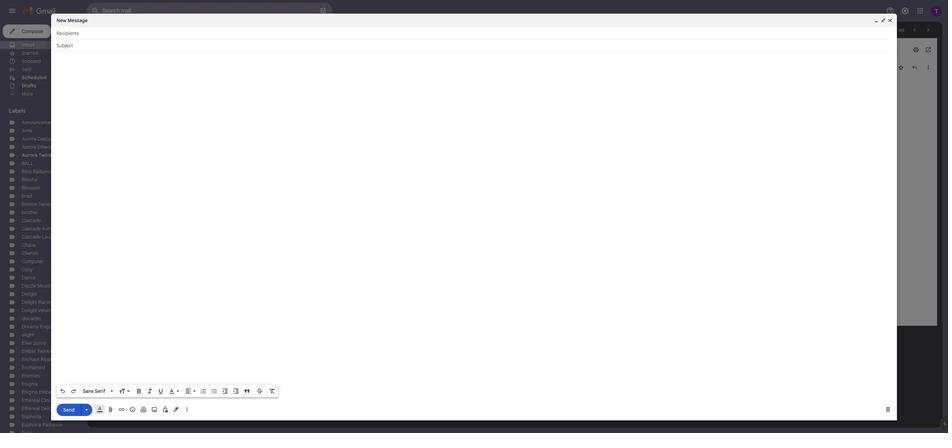 Task type: vqa. For each thing, say whether or not it's contained in the screenshot.
Chaos link
yes



Task type: describe. For each thing, give the bounding box(es) containing it.
discardo link
[[22, 316, 41, 322]]

indent more ‪(⌘])‬ image
[[233, 388, 239, 395]]

redo ‪(⌘y)‬ image
[[70, 388, 77, 395]]

0 vertical spatial ember
[[22, 349, 36, 355]]

discard draft ‪(⌘⇧d)‬ image
[[885, 406, 892, 413]]

velvet
[[38, 308, 51, 314]]

arno
[[22, 128, 32, 134]]

delight velvet link
[[22, 308, 51, 314]]

search mail image
[[89, 5, 102, 17]]

brad
[[22, 193, 32, 199]]

blissful link
[[22, 177, 37, 183]]

0 vertical spatial twinkle
[[39, 152, 56, 158]]

announcement
[[22, 120, 55, 126]]

scheduled link
[[22, 75, 47, 81]]

new
[[57, 17, 66, 24]]

toggle confidential mode image
[[162, 406, 169, 413]]

new message
[[57, 17, 88, 24]]

cascade laughter link
[[22, 234, 62, 240]]

rainbow
[[38, 299, 57, 306]]

delight down dazzle
[[22, 291, 37, 297]]

indent less ‪(⌘[)‬ image
[[222, 388, 229, 395]]

starred snoozed sent scheduled drafts
[[22, 50, 47, 89]]

1 vertical spatial radiance
[[42, 422, 62, 428]]

announcement arno aurora cascade aurora ethereal aurora twinkle ball bliss radiance blissful blossom brad breeze twinkle brother cascade cascade aurora cascade laughter chaos cherish computer cozy dance dazzle meadow delight delight rainbow delight velvet discardo dreamy enigma elight elixir sunny ember twinkle enchant ripple enchanted enemies enigma enigma ember ethereal cascade ethereal delight euphoria euphoria radiance
[[22, 120, 62, 428]]

more button
[[0, 90, 82, 98]]

attach files image
[[107, 406, 114, 413]]

aurora cascade link
[[22, 136, 56, 142]]

insert emoji ‪(⌘⇧2)‬ image
[[129, 406, 136, 413]]

breeze
[[22, 201, 37, 207]]

drafts link
[[22, 83, 36, 89]]

cascade aurora link
[[22, 226, 56, 232]]

enchanted link
[[22, 365, 45, 371]]

underline ‪(⌘u)‬ image
[[157, 388, 164, 395]]

aurora twinkle link
[[22, 152, 56, 158]]

aurora up ball link at the left top of the page
[[22, 152, 37, 158]]

laughter
[[42, 234, 62, 240]]

chaos link
[[22, 242, 36, 248]]

0 vertical spatial ethereal
[[37, 144, 55, 150]]

aurora up laughter at the left of the page
[[42, 226, 56, 232]]

dance link
[[22, 275, 36, 281]]

blossom
[[22, 185, 40, 191]]

cherish
[[22, 250, 39, 257]]

Message Body text field
[[57, 55, 892, 383]]

undo ‪(⌘z)‬ image
[[59, 388, 66, 395]]

bliss
[[22, 169, 32, 175]]

enemies
[[22, 373, 40, 379]]

Not starred checkbox
[[898, 64, 904, 71]]

sent link
[[22, 66, 32, 73]]

cascade up ethereal delight link
[[41, 398, 60, 404]]

scheduled
[[22, 75, 47, 81]]

cascade up aurora ethereal link
[[37, 136, 56, 142]]

drafts
[[22, 83, 36, 89]]

2 vertical spatial twinkle
[[37, 349, 53, 355]]

0 vertical spatial radiance
[[33, 169, 53, 175]]

cascade down cascade link on the bottom left of the page
[[22, 226, 41, 232]]

computer link
[[22, 259, 43, 265]]

dreamy enigma link
[[22, 324, 56, 330]]

sunny
[[33, 340, 46, 346]]

dance
[[22, 275, 36, 281]]

enchant ripple link
[[22, 357, 54, 363]]

chaos
[[22, 242, 36, 248]]

cozy
[[22, 267, 33, 273]]

2 vertical spatial enigma
[[22, 389, 38, 396]]

enchanted
[[22, 365, 45, 371]]

snoozed
[[22, 58, 41, 64]]

compose
[[22, 28, 43, 34]]

meadow
[[37, 283, 56, 289]]

compose button
[[3, 25, 51, 38]]

elight link
[[22, 332, 34, 338]]

dreamy
[[22, 324, 38, 330]]

ember twinkle link
[[22, 349, 53, 355]]

enchant
[[22, 357, 40, 363]]

bold ‪(⌘b)‬ image
[[136, 388, 142, 395]]

breeze twinkle link
[[22, 201, 54, 207]]

sent
[[22, 66, 32, 73]]

announcement link
[[22, 120, 55, 126]]

dazzle
[[22, 283, 36, 289]]

main menu image
[[8, 7, 16, 15]]

2 euphoria from the top
[[22, 422, 41, 428]]



Task type: locate. For each thing, give the bounding box(es) containing it.
more options image
[[185, 406, 189, 413]]

more send options image
[[83, 407, 90, 413]]

inbox up the starred link
[[22, 42, 35, 48]]

ethereal down aurora cascade link at the left
[[37, 144, 55, 150]]

cascade link
[[22, 218, 41, 224]]

ethereal up "euphoria" link at the bottom left of page
[[22, 406, 40, 412]]

sans serif
[[83, 388, 105, 395]]

1 horizontal spatial ember
[[39, 389, 53, 396]]

insert signature image
[[173, 406, 180, 413]]

recipients
[[57, 30, 79, 36]]

dazzle meadow link
[[22, 283, 56, 289]]

blossom link
[[22, 185, 40, 191]]

delight down ethereal cascade link
[[41, 406, 56, 412]]

numbered list ‪(⌘⇧7)‬ image
[[200, 388, 207, 395]]

enigma down 'enigma' link
[[22, 389, 38, 396]]

euphoria radiance link
[[22, 422, 62, 428]]

serif
[[95, 388, 105, 395]]

formatting options toolbar
[[57, 385, 278, 398]]

discardo
[[22, 316, 41, 322]]

delight rainbow link
[[22, 299, 57, 306]]

inbox inside labels navigation
[[22, 42, 35, 48]]

None search field
[[87, 3, 333, 19]]

sans serif option
[[81, 388, 109, 395]]

euphoria link
[[22, 414, 41, 420]]

enigma down the velvet
[[40, 324, 56, 330]]

strikethrough ‪(⌘⇧x)‬ image
[[256, 388, 263, 395]]

elixir sunny link
[[22, 340, 46, 346]]

close image
[[887, 18, 893, 23]]

aurora down arno link
[[22, 136, 36, 142]]

cascade down the 'brother' link
[[22, 218, 41, 224]]

twinkle
[[39, 152, 56, 158], [38, 201, 54, 207], [37, 349, 53, 355]]

insert link ‪(⌘k)‬ image
[[118, 406, 125, 413]]

labels heading
[[9, 108, 72, 114]]

ember up ethereal cascade link
[[39, 389, 53, 396]]

ethereal down enigma ember link
[[22, 398, 40, 404]]

2 vertical spatial ethereal
[[22, 406, 40, 412]]

new message dialog
[[51, 14, 897, 421]]

pop out image
[[881, 18, 886, 23]]

aurora ethereal link
[[22, 144, 55, 150]]

twinkle right breeze
[[38, 201, 54, 207]]

brad link
[[22, 193, 32, 199]]

enigma ember link
[[22, 389, 53, 396]]

145
[[898, 27, 904, 33]]

send
[[63, 407, 75, 413]]

inbox for inbox button
[[145, 47, 155, 52]]

ethereal
[[37, 144, 55, 150], [22, 398, 40, 404], [22, 406, 40, 412]]

message
[[68, 17, 88, 24]]

ethereal delight link
[[22, 406, 56, 412]]

1 vertical spatial enigma
[[22, 381, 38, 387]]

0 vertical spatial enigma
[[40, 324, 56, 330]]

0 horizontal spatial ember
[[22, 349, 36, 355]]

enigma down enemies
[[22, 381, 38, 387]]

inbox inside button
[[145, 47, 155, 52]]

radiance
[[33, 169, 53, 175], [42, 422, 62, 428]]

radiance up blissful
[[33, 169, 53, 175]]

ember up enchant
[[22, 349, 36, 355]]

more
[[22, 91, 33, 97]]

enigma link
[[22, 381, 38, 387]]

twinkle down aurora ethereal link
[[39, 152, 56, 158]]

ripple
[[41, 357, 54, 363]]

bliss radiance link
[[22, 169, 53, 175]]

scary
[[112, 45, 131, 54]]

minimize image
[[874, 18, 879, 23]]

brother
[[22, 210, 38, 216]]

cascade up chaos link
[[22, 234, 41, 240]]

labels
[[9, 108, 26, 114]]

1 vertical spatial ethereal
[[22, 398, 40, 404]]

snoozed link
[[22, 58, 41, 64]]

ethereal cascade link
[[22, 398, 60, 404]]

labels navigation
[[0, 22, 87, 433]]

elight
[[22, 332, 34, 338]]

0 vertical spatial euphoria
[[22, 414, 41, 420]]

brother link
[[22, 210, 38, 216]]

euphoria down ethereal delight link
[[22, 414, 41, 420]]

radiance down ethereal delight link
[[42, 422, 62, 428]]

send button
[[57, 404, 81, 416]]

ember
[[22, 349, 36, 355], [39, 389, 53, 396]]

starred
[[22, 50, 38, 56]]

twinkle up ripple
[[37, 349, 53, 355]]

Subject field
[[57, 42, 892, 49]]

euphoria down "euphoria" link at the bottom left of page
[[22, 422, 41, 428]]

sans
[[83, 388, 94, 395]]

insert files using drive image
[[140, 406, 147, 413]]

bulleted list ‪(⌘⇧8)‬ image
[[211, 388, 218, 395]]

italic ‪(⌘i)‬ image
[[146, 388, 153, 395]]

computer
[[22, 259, 43, 265]]

1 horizontal spatial inbox
[[145, 47, 155, 52]]

ball link
[[22, 160, 33, 167]]

quote ‪(⌘⇧9)‬ image
[[244, 388, 250, 395]]

cascade
[[37, 136, 56, 142], [22, 218, 41, 224], [22, 226, 41, 232], [22, 234, 41, 240], [41, 398, 60, 404]]

0 horizontal spatial inbox
[[22, 42, 35, 48]]

advanced search options image
[[316, 4, 330, 17]]

inbox
[[22, 42, 35, 48], [145, 47, 155, 52]]

ball
[[22, 160, 33, 167]]

insert photo image
[[151, 406, 158, 413]]

arno link
[[22, 128, 32, 134]]

inbox right important according to google magic. "switch"
[[145, 47, 155, 52]]

inbox link
[[22, 42, 35, 48]]

delight up discardo
[[22, 308, 37, 314]]

cherish link
[[22, 250, 39, 257]]

aurora up aurora twinkle link at the left top
[[22, 144, 36, 150]]

1 vertical spatial ember
[[39, 389, 53, 396]]

1 vertical spatial euphoria
[[22, 422, 41, 428]]

elixir
[[22, 340, 32, 346]]

blissful
[[22, 177, 37, 183]]

delight down the 'delight' link on the bottom of page
[[22, 299, 37, 306]]

inbox button
[[144, 47, 156, 53]]

settings image
[[901, 7, 909, 15]]

of
[[893, 27, 897, 33]]

starred link
[[22, 50, 38, 56]]

aurora
[[22, 136, 36, 142], [22, 144, 36, 150], [22, 152, 37, 158], [42, 226, 56, 232]]

cozy link
[[22, 267, 33, 273]]

1 vertical spatial twinkle
[[38, 201, 54, 207]]

1 euphoria from the top
[[22, 414, 41, 420]]

delight link
[[22, 291, 37, 297]]

enemies link
[[22, 373, 40, 379]]

euphoria
[[22, 414, 41, 420], [22, 422, 41, 428]]

important according to google magic. switch
[[134, 46, 141, 53]]

remove formatting ‪(⌘\)‬ image
[[269, 388, 276, 395]]

enigma
[[40, 324, 56, 330], [22, 381, 38, 387], [22, 389, 38, 396]]

of 145
[[892, 27, 904, 33]]

inbox for inbox link on the top left of page
[[22, 42, 35, 48]]



